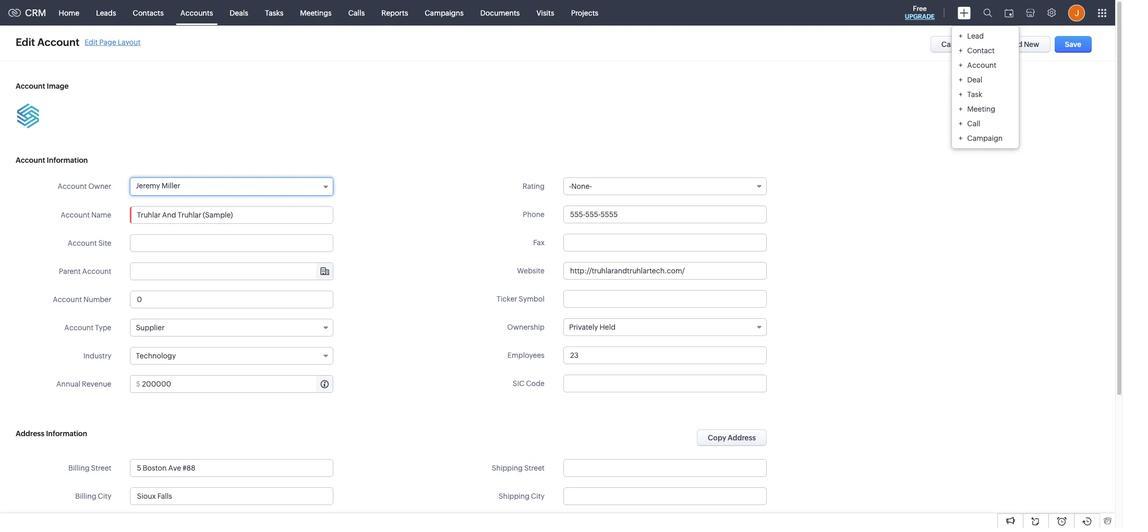 Task type: vqa. For each thing, say whether or not it's contained in the screenshot.
first + from the top
yes



Task type: describe. For each thing, give the bounding box(es) containing it.
parent
[[59, 267, 81, 276]]

new
[[1025, 40, 1040, 49]]

campaign
[[968, 134, 1004, 142]]

+ lead
[[960, 32, 985, 40]]

phone
[[523, 210, 545, 219]]

5 menu item from the top
[[953, 87, 1020, 102]]

and
[[1010, 40, 1023, 49]]

copy
[[708, 434, 727, 442]]

address information copy address
[[16, 430, 756, 442]]

image
[[47, 82, 69, 90]]

-None- field
[[564, 177, 767, 195]]

supplier
[[136, 324, 165, 332]]

account down home
[[37, 36, 80, 48]]

tasks link
[[257, 0, 292, 25]]

contacts
[[133, 9, 164, 17]]

Technology field
[[130, 347, 334, 365]]

cancel button
[[931, 36, 977, 53]]

crm
[[25, 7, 46, 18]]

meetings
[[300, 9, 332, 17]]

fax
[[534, 239, 545, 247]]

calls
[[349, 9, 365, 17]]

annual
[[56, 380, 80, 388]]

accounts link
[[172, 0, 222, 25]]

+ for + campaign
[[960, 134, 963, 142]]

account type
[[64, 324, 111, 332]]

accounts
[[181, 9, 213, 17]]

page
[[99, 38, 116, 46]]

+ account
[[960, 61, 997, 69]]

billing city
[[75, 492, 111, 501]]

profile element
[[1063, 0, 1092, 25]]

visits
[[537, 9, 555, 17]]

upgrade
[[906, 13, 936, 20]]

projects
[[571, 9, 599, 17]]

calls link
[[340, 0, 373, 25]]

street for shipping street
[[525, 464, 545, 472]]

+ for + contact
[[960, 46, 963, 55]]

0 horizontal spatial edit
[[16, 36, 35, 48]]

account for account name
[[61, 211, 90, 219]]

+ for + account
[[960, 61, 963, 69]]

+ for + meeting
[[960, 105, 963, 113]]

task
[[968, 90, 983, 98]]

account owner
[[58, 182, 111, 191]]

search image
[[984, 8, 993, 17]]

contacts link
[[125, 0, 172, 25]]

cancel
[[942, 40, 966, 49]]

revenue
[[82, 380, 111, 388]]

$
[[136, 380, 141, 388]]

-
[[570, 182, 572, 191]]

account site
[[68, 239, 111, 247]]

rating
[[523, 182, 545, 191]]

2 menu item from the top
[[953, 43, 1020, 58]]

account image
[[16, 82, 69, 90]]

reports link
[[373, 0, 417, 25]]

search element
[[978, 0, 999, 26]]

account for account number
[[53, 295, 82, 304]]

save and new
[[992, 40, 1040, 49]]

home link
[[50, 0, 88, 25]]

shipping for shipping street
[[492, 464, 523, 472]]

copy address button
[[697, 430, 767, 446]]

privately
[[570, 323, 599, 332]]

projects link
[[563, 0, 607, 25]]

billing for billing city
[[75, 492, 96, 501]]

symbol
[[519, 295, 545, 303]]

parent account
[[59, 267, 111, 276]]

+ for + task
[[960, 90, 963, 98]]

sic
[[513, 380, 525, 388]]

site
[[98, 239, 111, 247]]

campaigns
[[425, 9, 464, 17]]

campaigns link
[[417, 0, 472, 25]]

+ campaign
[[960, 134, 1004, 142]]

shipping for shipping city
[[499, 492, 530, 501]]

7 menu item from the top
[[953, 116, 1020, 131]]

shipping street
[[492, 464, 545, 472]]

contact
[[968, 46, 996, 55]]

city for shipping city
[[531, 492, 545, 501]]

account number
[[53, 295, 111, 304]]

+ contact
[[960, 46, 996, 55]]

account for account site
[[68, 239, 97, 247]]

website
[[517, 267, 545, 275]]

layout
[[118, 38, 141, 46]]

+ for + lead
[[960, 32, 963, 40]]

account right parent
[[82, 267, 111, 276]]

none-
[[572, 182, 592, 191]]



Task type: locate. For each thing, give the bounding box(es) containing it.
free
[[914, 5, 927, 13]]

0 horizontal spatial street
[[91, 464, 111, 472]]

documents link
[[472, 0, 529, 25]]

1 horizontal spatial city
[[531, 492, 545, 501]]

+ up "+ deal"
[[960, 61, 963, 69]]

-none-
[[570, 182, 592, 191]]

account down parent
[[53, 295, 82, 304]]

jeremy
[[136, 182, 160, 190]]

1 vertical spatial information
[[46, 430, 87, 438]]

0 horizontal spatial city
[[98, 492, 111, 501]]

profile image
[[1069, 4, 1086, 21]]

2 street from the left
[[525, 464, 545, 472]]

2 city from the left
[[531, 492, 545, 501]]

save button
[[1055, 36, 1093, 53]]

leads
[[96, 9, 116, 17]]

Privately Held field
[[564, 318, 767, 336]]

save
[[992, 40, 1009, 49], [1066, 40, 1082, 49]]

free upgrade
[[906, 5, 936, 20]]

menu item up "contact" on the top right
[[953, 28, 1020, 43]]

+ up + call
[[960, 105, 963, 113]]

save left and at the right of the page
[[992, 40, 1009, 49]]

information
[[47, 156, 88, 164], [46, 430, 87, 438]]

city down billing street
[[98, 492, 111, 501]]

billing
[[68, 464, 90, 472], [75, 492, 96, 501]]

1 save from the left
[[992, 40, 1009, 49]]

account
[[37, 36, 80, 48], [968, 61, 997, 69], [16, 82, 45, 90], [16, 156, 45, 164], [58, 182, 87, 191], [61, 211, 90, 219], [68, 239, 97, 247], [82, 267, 111, 276], [53, 295, 82, 304], [64, 324, 94, 332]]

1 vertical spatial billing
[[75, 492, 96, 501]]

1 city from the left
[[98, 492, 111, 501]]

3 menu item from the top
[[953, 58, 1020, 72]]

jeremy miller
[[136, 182, 180, 190]]

city
[[98, 492, 111, 501], [531, 492, 545, 501]]

privately held
[[570, 323, 616, 332]]

account for account image
[[16, 82, 45, 90]]

account down "image"
[[16, 156, 45, 164]]

shipping
[[492, 464, 523, 472], [499, 492, 530, 501]]

account left type
[[64, 324, 94, 332]]

+ down + lead
[[960, 46, 963, 55]]

0 vertical spatial shipping
[[492, 464, 523, 472]]

meetings link
[[292, 0, 340, 25]]

+ left deal
[[960, 75, 963, 84]]

+ call
[[960, 119, 981, 128]]

+ for + call
[[960, 119, 963, 128]]

create menu image
[[958, 7, 972, 19]]

type
[[95, 324, 111, 332]]

account left name
[[61, 211, 90, 219]]

account for account information
[[16, 156, 45, 164]]

held
[[600, 323, 616, 332]]

information for address
[[46, 430, 87, 438]]

reports
[[382, 9, 408, 17]]

menu item down the + account
[[953, 72, 1020, 87]]

0 horizontal spatial save
[[992, 40, 1009, 49]]

1 vertical spatial shipping
[[499, 492, 530, 501]]

+ down + call
[[960, 134, 963, 142]]

information for account
[[47, 156, 88, 164]]

technology
[[136, 352, 176, 360]]

+ meeting
[[960, 105, 996, 113]]

deals
[[230, 9, 248, 17]]

+ task
[[960, 90, 983, 98]]

home
[[59, 9, 79, 17]]

owner
[[88, 182, 111, 191]]

+ left task
[[960, 90, 963, 98]]

shipping up shipping city
[[492, 464, 523, 472]]

billing up billing city
[[68, 464, 90, 472]]

meeting
[[968, 105, 996, 113]]

4 menu item from the top
[[953, 72, 1020, 87]]

street up shipping city
[[525, 464, 545, 472]]

leads link
[[88, 0, 125, 25]]

city for billing city
[[98, 492, 111, 501]]

edit inside edit account edit page layout
[[85, 38, 98, 46]]

street up billing city
[[91, 464, 111, 472]]

menu item up campaign
[[953, 116, 1020, 131]]

save down the profile icon
[[1066, 40, 1082, 49]]

None field
[[131, 263, 333, 280]]

tasks
[[265, 9, 284, 17]]

menu item down call
[[953, 131, 1020, 145]]

shipping city
[[499, 492, 545, 501]]

account down "contact" on the top right
[[968, 61, 997, 69]]

ticker symbol
[[497, 295, 545, 303]]

1 horizontal spatial street
[[525, 464, 545, 472]]

crm link
[[8, 7, 46, 18]]

account left site
[[68, 239, 97, 247]]

2 save from the left
[[1066, 40, 1082, 49]]

billing down billing street
[[75, 492, 96, 501]]

0 horizontal spatial address
[[16, 430, 44, 438]]

save for save and new
[[992, 40, 1009, 49]]

None text field
[[564, 206, 767, 223], [130, 206, 334, 224], [564, 234, 767, 252], [564, 262, 767, 280], [131, 263, 333, 280], [564, 290, 767, 308], [130, 291, 334, 309], [564, 347, 767, 364], [564, 375, 767, 393], [564, 459, 767, 477], [564, 488, 767, 505], [564, 516, 767, 528], [564, 206, 767, 223], [130, 206, 334, 224], [564, 234, 767, 252], [564, 262, 767, 280], [131, 263, 333, 280], [564, 290, 767, 308], [130, 291, 334, 309], [564, 347, 767, 364], [564, 375, 767, 393], [564, 459, 767, 477], [564, 488, 767, 505], [564, 516, 767, 528]]

+ deal
[[960, 75, 983, 84]]

menu item down task
[[953, 102, 1020, 116]]

ticker
[[497, 295, 518, 303]]

call
[[968, 119, 981, 128]]

6 menu item from the top
[[953, 102, 1020, 116]]

account information
[[16, 156, 88, 164]]

annual revenue
[[56, 380, 111, 388]]

information up billing street
[[46, 430, 87, 438]]

1 + from the top
[[960, 32, 963, 40]]

0 vertical spatial billing
[[68, 464, 90, 472]]

information inside address information copy address
[[46, 430, 87, 438]]

lead
[[968, 32, 985, 40]]

edit
[[16, 36, 35, 48], [85, 38, 98, 46]]

documents
[[481, 9, 520, 17]]

0 vertical spatial information
[[47, 156, 88, 164]]

billing for billing street
[[68, 464, 90, 472]]

name
[[91, 211, 111, 219]]

8 + from the top
[[960, 134, 963, 142]]

None text field
[[130, 234, 334, 252], [142, 376, 333, 393], [130, 459, 334, 477], [130, 488, 334, 505], [130, 516, 334, 528], [130, 234, 334, 252], [142, 376, 333, 393], [130, 459, 334, 477], [130, 488, 334, 505], [130, 516, 334, 528]]

save for save
[[1066, 40, 1082, 49]]

8 menu item from the top
[[953, 131, 1020, 145]]

account left owner
[[58, 182, 87, 191]]

industry
[[83, 352, 111, 360]]

number
[[84, 295, 111, 304]]

deal
[[968, 75, 983, 84]]

1 street from the left
[[91, 464, 111, 472]]

sic code
[[513, 380, 545, 388]]

billing street
[[68, 464, 111, 472]]

save and new button
[[981, 36, 1051, 53]]

edit left page
[[85, 38, 98, 46]]

miller
[[162, 182, 180, 190]]

ownership
[[508, 323, 545, 332]]

code
[[526, 380, 545, 388]]

+ for + deal
[[960, 75, 963, 84]]

edit down the crm link
[[16, 36, 35, 48]]

information up "account owner"
[[47, 156, 88, 164]]

+ left call
[[960, 119, 963, 128]]

city down shipping street
[[531, 492, 545, 501]]

7 + from the top
[[960, 119, 963, 128]]

4 + from the top
[[960, 75, 963, 84]]

calendar image
[[1005, 9, 1014, 17]]

employees
[[508, 351, 545, 360]]

1 menu item from the top
[[953, 28, 1020, 43]]

1 horizontal spatial address
[[728, 434, 756, 442]]

2 + from the top
[[960, 46, 963, 55]]

account left image
[[16, 82, 45, 90]]

shipping down shipping street
[[499, 492, 530, 501]]

Supplier field
[[130, 319, 334, 337]]

image image
[[16, 103, 41, 128]]

menu item up the + account
[[953, 43, 1020, 58]]

3 + from the top
[[960, 61, 963, 69]]

5 + from the top
[[960, 90, 963, 98]]

street for billing street
[[91, 464, 111, 472]]

account for account type
[[64, 324, 94, 332]]

menu item down "contact" on the top right
[[953, 58, 1020, 72]]

deals link
[[222, 0, 257, 25]]

account name
[[61, 211, 111, 219]]

address
[[16, 430, 44, 438], [728, 434, 756, 442]]

1 horizontal spatial edit
[[85, 38, 98, 46]]

6 + from the top
[[960, 105, 963, 113]]

+ up cancel
[[960, 32, 963, 40]]

menu item up meeting
[[953, 87, 1020, 102]]

account for account owner
[[58, 182, 87, 191]]

+
[[960, 32, 963, 40], [960, 46, 963, 55], [960, 61, 963, 69], [960, 75, 963, 84], [960, 90, 963, 98], [960, 105, 963, 113], [960, 119, 963, 128], [960, 134, 963, 142]]

edit account edit page layout
[[16, 36, 141, 48]]

1 horizontal spatial save
[[1066, 40, 1082, 49]]

create menu element
[[952, 0, 978, 25]]

menu item
[[953, 28, 1020, 43], [953, 43, 1020, 58], [953, 58, 1020, 72], [953, 72, 1020, 87], [953, 87, 1020, 102], [953, 102, 1020, 116], [953, 116, 1020, 131], [953, 131, 1020, 145]]



